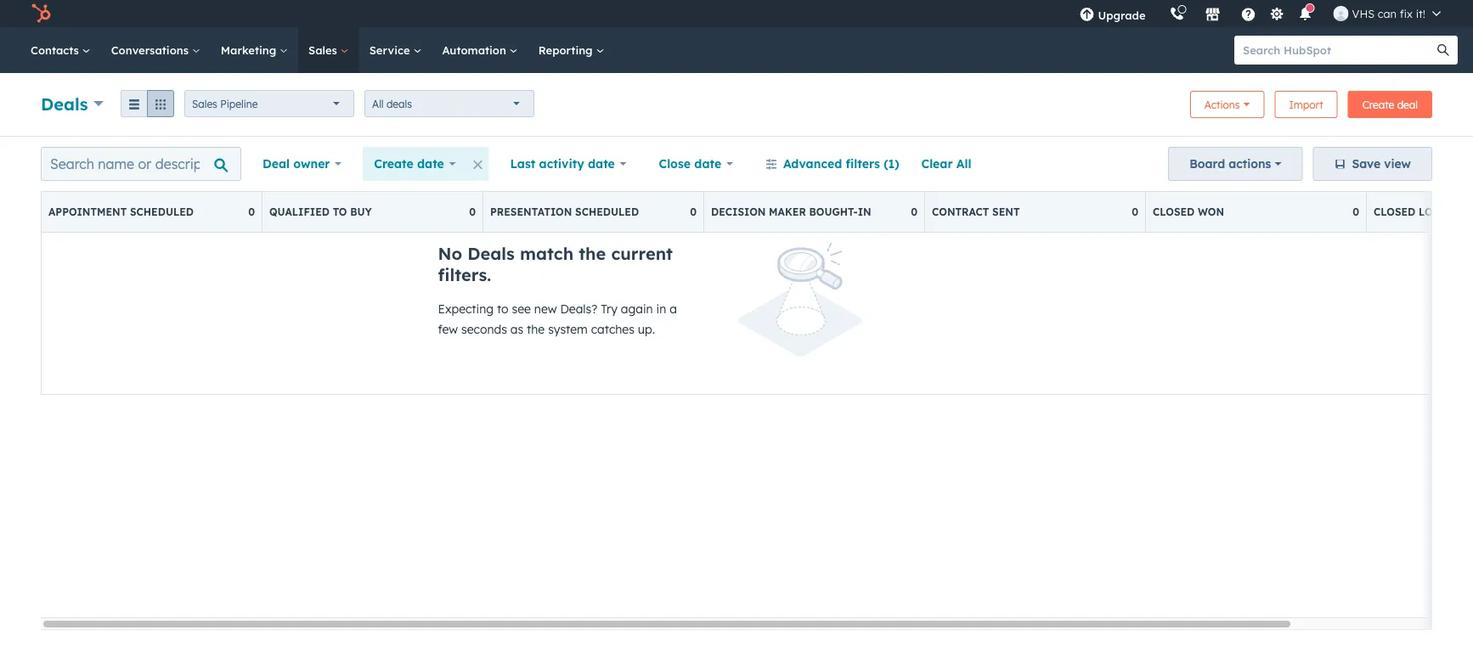 Task type: vqa. For each thing, say whether or not it's contained in the screenshot.
Live Chat from Maria Johnson (Sample Contact) with context You connected chat
Any new chats on your website will appear here. Choose what you'd like to do next:

Try it out 
Send a test chat from any page where the tracking code is installed: https://app.hubs row
no



Task type: describe. For each thing, give the bounding box(es) containing it.
catches
[[591, 322, 635, 337]]

0 for contract sent
[[1132, 206, 1139, 218]]

date inside popup button
[[588, 156, 615, 171]]

deals button
[[41, 91, 104, 116]]

deal owner
[[263, 156, 330, 171]]

last activity date button
[[499, 147, 638, 181]]

actions
[[1229, 156, 1271, 171]]

in
[[858, 206, 871, 218]]

deals inside 'no deals match the current filters.'
[[468, 243, 515, 264]]

scheduled for presentation scheduled
[[575, 206, 639, 218]]

can
[[1378, 6, 1397, 20]]

close date
[[659, 156, 721, 171]]

advanced filters (1)
[[783, 156, 899, 171]]

view
[[1384, 156, 1411, 171]]

deal
[[263, 156, 290, 171]]

no
[[438, 243, 462, 264]]

qualified
[[269, 206, 330, 218]]

contacts
[[31, 43, 82, 57]]

settings link
[[1266, 5, 1288, 23]]

see
[[512, 302, 531, 316]]

contract
[[932, 206, 989, 218]]

activity
[[539, 156, 584, 171]]

appointment scheduled
[[48, 206, 194, 218]]

decision maker bought-in
[[711, 206, 871, 218]]

help image
[[1241, 8, 1256, 23]]

system
[[548, 322, 588, 337]]

help button
[[1234, 0, 1263, 27]]

the inside expecting to see new deals? try again in a few seconds as the system catches up.
[[527, 322, 545, 337]]

board actions button
[[1168, 147, 1303, 181]]

expecting to see new deals? try again in a few seconds as the system catches up.
[[438, 302, 677, 337]]

last activity date
[[510, 156, 615, 171]]

terry turtle image
[[1334, 6, 1349, 21]]

last
[[510, 156, 535, 171]]

conversations
[[111, 43, 192, 57]]

seconds
[[461, 322, 507, 337]]

0 for decision maker bought-in
[[911, 206, 918, 218]]

presentation scheduled
[[490, 206, 639, 218]]

vhs can fix it! button
[[1323, 0, 1451, 27]]

create deal button
[[1348, 91, 1433, 118]]

bought-
[[809, 206, 858, 218]]

vhs
[[1352, 6, 1375, 20]]

sales pipeline button
[[184, 90, 354, 117]]

marketplaces image
[[1205, 8, 1221, 23]]

clear all button
[[910, 147, 983, 181]]

create date button
[[363, 147, 467, 181]]

try
[[601, 302, 618, 316]]

closed won
[[1153, 206, 1224, 218]]

menu containing vhs can fix it!
[[1068, 0, 1453, 27]]

all inside button
[[957, 156, 972, 171]]

filters
[[846, 156, 880, 171]]

marketplaces button
[[1195, 0, 1231, 27]]

automation
[[442, 43, 510, 57]]

create deal
[[1363, 98, 1418, 111]]

advanced
[[783, 156, 842, 171]]

create date
[[374, 156, 444, 171]]

close date button
[[648, 147, 744, 181]]

closed for closed won
[[1153, 206, 1195, 218]]

all deals
[[372, 97, 412, 110]]

sales link
[[298, 27, 359, 73]]

sent
[[992, 206, 1020, 218]]

won
[[1198, 206, 1224, 218]]

appointment
[[48, 206, 127, 218]]

marketing
[[221, 43, 280, 57]]

0 for qualified to buy
[[469, 206, 476, 218]]

import button
[[1275, 91, 1338, 118]]

sales for sales
[[308, 43, 340, 57]]

few
[[438, 322, 458, 337]]

it!
[[1416, 6, 1426, 20]]

board
[[1190, 156, 1225, 171]]

buy
[[350, 206, 372, 218]]

deals inside popup button
[[41, 93, 88, 114]]

fix
[[1400, 6, 1413, 20]]

date for create date
[[417, 156, 444, 171]]

import
[[1289, 98, 1323, 111]]

create for create deal
[[1363, 98, 1395, 111]]

advanced filters (1) button
[[754, 147, 910, 181]]

deal
[[1397, 98, 1418, 111]]

settings image
[[1269, 7, 1285, 23]]

qualified to buy
[[269, 206, 372, 218]]

hubspot link
[[20, 3, 64, 24]]

no deals match the current filters.
[[438, 243, 673, 285]]

Search HubSpot search field
[[1235, 36, 1443, 65]]

contract sent
[[932, 206, 1020, 218]]



Task type: locate. For each thing, give the bounding box(es) containing it.
decision
[[711, 206, 766, 218]]

upgrade image
[[1079, 8, 1095, 23]]

1 vertical spatial to
[[497, 302, 509, 316]]

2 date from the left
[[588, 156, 615, 171]]

match
[[520, 243, 574, 264]]

date
[[417, 156, 444, 171], [588, 156, 615, 171], [694, 156, 721, 171]]

notifications button
[[1291, 0, 1320, 27]]

deals?
[[560, 302, 598, 316]]

contacts link
[[20, 27, 101, 73]]

date inside 'popup button'
[[417, 156, 444, 171]]

date for close date
[[694, 156, 721, 171]]

create for create date
[[374, 156, 414, 171]]

deals
[[387, 97, 412, 110]]

0 left qualified
[[248, 206, 255, 218]]

save view button
[[1313, 147, 1433, 181]]

search button
[[1429, 36, 1458, 65]]

save view
[[1352, 156, 1411, 171]]

clear
[[921, 156, 953, 171]]

closed
[[1153, 206, 1195, 218], [1374, 206, 1416, 218]]

0 horizontal spatial deals
[[41, 93, 88, 114]]

1 horizontal spatial sales
[[308, 43, 340, 57]]

4 0 from the left
[[911, 206, 918, 218]]

create inside 'popup button'
[[374, 156, 414, 171]]

sales for sales pipeline
[[192, 97, 217, 110]]

deals down the contacts link
[[41, 93, 88, 114]]

2 closed from the left
[[1374, 206, 1416, 218]]

scheduled
[[130, 206, 194, 218], [575, 206, 639, 218]]

1 scheduled from the left
[[130, 206, 194, 218]]

(1)
[[884, 156, 899, 171]]

1 vertical spatial deals
[[468, 243, 515, 264]]

0 vertical spatial the
[[579, 243, 606, 264]]

1 vertical spatial all
[[957, 156, 972, 171]]

lost
[[1419, 206, 1446, 218]]

to for qualified
[[333, 206, 347, 218]]

clear all
[[921, 156, 972, 171]]

deals right no
[[468, 243, 515, 264]]

vhs can fix it!
[[1352, 6, 1426, 20]]

1 horizontal spatial closed
[[1374, 206, 1416, 218]]

reporting link
[[528, 27, 615, 73]]

date right close
[[694, 156, 721, 171]]

0 horizontal spatial closed
[[1153, 206, 1195, 218]]

maker
[[769, 206, 806, 218]]

2 horizontal spatial date
[[694, 156, 721, 171]]

1 vertical spatial sales
[[192, 97, 217, 110]]

0 horizontal spatial sales
[[192, 97, 217, 110]]

date inside popup button
[[694, 156, 721, 171]]

1 horizontal spatial to
[[497, 302, 509, 316]]

hubspot image
[[31, 3, 51, 24]]

calling icon image
[[1170, 7, 1185, 22]]

all left the deals
[[372, 97, 384, 110]]

a
[[670, 302, 677, 316]]

menu item
[[1158, 0, 1161, 27]]

0 vertical spatial deals
[[41, 93, 88, 114]]

board actions
[[1190, 156, 1271, 171]]

1 horizontal spatial date
[[588, 156, 615, 171]]

to inside expecting to see new deals? try again in a few seconds as the system catches up.
[[497, 302, 509, 316]]

scheduled up current at the left top of page
[[575, 206, 639, 218]]

reporting
[[538, 43, 596, 57]]

the inside 'no deals match the current filters.'
[[579, 243, 606, 264]]

0 horizontal spatial date
[[417, 156, 444, 171]]

1 horizontal spatial scheduled
[[575, 206, 639, 218]]

sales left pipeline on the top left of the page
[[192, 97, 217, 110]]

2 0 from the left
[[469, 206, 476, 218]]

0 left closed won
[[1132, 206, 1139, 218]]

sales inside 'link'
[[308, 43, 340, 57]]

automation link
[[432, 27, 528, 73]]

1 closed from the left
[[1153, 206, 1195, 218]]

1 horizontal spatial deals
[[468, 243, 515, 264]]

0 left 'contract' on the right
[[911, 206, 918, 218]]

close
[[659, 156, 691, 171]]

0 left presentation
[[469, 206, 476, 218]]

0 horizontal spatial all
[[372, 97, 384, 110]]

the right match
[[579, 243, 606, 264]]

create
[[1363, 98, 1395, 111], [374, 156, 414, 171]]

as
[[510, 322, 524, 337]]

conversations link
[[101, 27, 211, 73]]

0 horizontal spatial to
[[333, 206, 347, 218]]

filters.
[[438, 264, 491, 285]]

up.
[[638, 322, 655, 337]]

to left see
[[497, 302, 509, 316]]

upgrade
[[1098, 8, 1146, 22]]

menu
[[1068, 0, 1453, 27]]

0 vertical spatial all
[[372, 97, 384, 110]]

expecting
[[438, 302, 494, 316]]

0 for closed won
[[1353, 206, 1359, 218]]

pipeline
[[220, 97, 258, 110]]

2 scheduled from the left
[[575, 206, 639, 218]]

all deals button
[[365, 90, 534, 117]]

0 horizontal spatial scheduled
[[130, 206, 194, 218]]

service link
[[359, 27, 432, 73]]

closed lost
[[1374, 206, 1446, 218]]

create left the "deal"
[[1363, 98, 1395, 111]]

1 horizontal spatial create
[[1363, 98, 1395, 111]]

group inside deals banner
[[121, 90, 174, 117]]

closed for closed lost
[[1374, 206, 1416, 218]]

1 vertical spatial the
[[527, 322, 545, 337]]

closed left won
[[1153, 206, 1195, 218]]

again
[[621, 302, 653, 316]]

1 0 from the left
[[248, 206, 255, 218]]

1 horizontal spatial the
[[579, 243, 606, 264]]

sales pipeline
[[192, 97, 258, 110]]

to for expecting
[[497, 302, 509, 316]]

sales
[[308, 43, 340, 57], [192, 97, 217, 110]]

group
[[121, 90, 174, 117]]

3 0 from the left
[[690, 206, 697, 218]]

0 vertical spatial sales
[[308, 43, 340, 57]]

search image
[[1438, 44, 1450, 56]]

all
[[372, 97, 384, 110], [957, 156, 972, 171]]

3 date from the left
[[694, 156, 721, 171]]

new
[[534, 302, 557, 316]]

0 horizontal spatial create
[[374, 156, 414, 171]]

Search name or description search field
[[41, 147, 241, 181]]

sales inside popup button
[[192, 97, 217, 110]]

0
[[248, 206, 255, 218], [469, 206, 476, 218], [690, 206, 697, 218], [911, 206, 918, 218], [1132, 206, 1139, 218], [1353, 206, 1359, 218]]

the right as
[[527, 322, 545, 337]]

notifications image
[[1298, 8, 1313, 23]]

0 down save
[[1353, 206, 1359, 218]]

sales left service
[[308, 43, 340, 57]]

save
[[1352, 156, 1381, 171]]

5 0 from the left
[[1132, 206, 1139, 218]]

current
[[611, 243, 673, 264]]

6 0 from the left
[[1353, 206, 1359, 218]]

create inside button
[[1363, 98, 1395, 111]]

0 vertical spatial create
[[1363, 98, 1395, 111]]

1 horizontal spatial all
[[957, 156, 972, 171]]

closed left 'lost'
[[1374, 206, 1416, 218]]

all right the clear
[[957, 156, 972, 171]]

0 horizontal spatial the
[[527, 322, 545, 337]]

service
[[369, 43, 413, 57]]

0 left decision
[[690, 206, 697, 218]]

all inside popup button
[[372, 97, 384, 110]]

scheduled down search name or description search box
[[130, 206, 194, 218]]

create down the all deals
[[374, 156, 414, 171]]

to left the "buy"
[[333, 206, 347, 218]]

presentation
[[490, 206, 572, 218]]

to
[[333, 206, 347, 218], [497, 302, 509, 316]]

calling icon button
[[1163, 2, 1192, 25]]

deals banner
[[41, 86, 1433, 119]]

1 vertical spatial create
[[374, 156, 414, 171]]

deal owner button
[[251, 147, 353, 181]]

0 vertical spatial to
[[333, 206, 347, 218]]

1 date from the left
[[417, 156, 444, 171]]

marketing link
[[211, 27, 298, 73]]

date down the all deals popup button
[[417, 156, 444, 171]]

0 for presentation scheduled
[[690, 206, 697, 218]]

actions
[[1205, 98, 1240, 111]]

in
[[656, 302, 666, 316]]

date right activity on the left of the page
[[588, 156, 615, 171]]

deals
[[41, 93, 88, 114], [468, 243, 515, 264]]

actions button
[[1190, 91, 1265, 118]]

scheduled for appointment scheduled
[[130, 206, 194, 218]]

0 for appointment scheduled
[[248, 206, 255, 218]]

owner
[[293, 156, 330, 171]]



